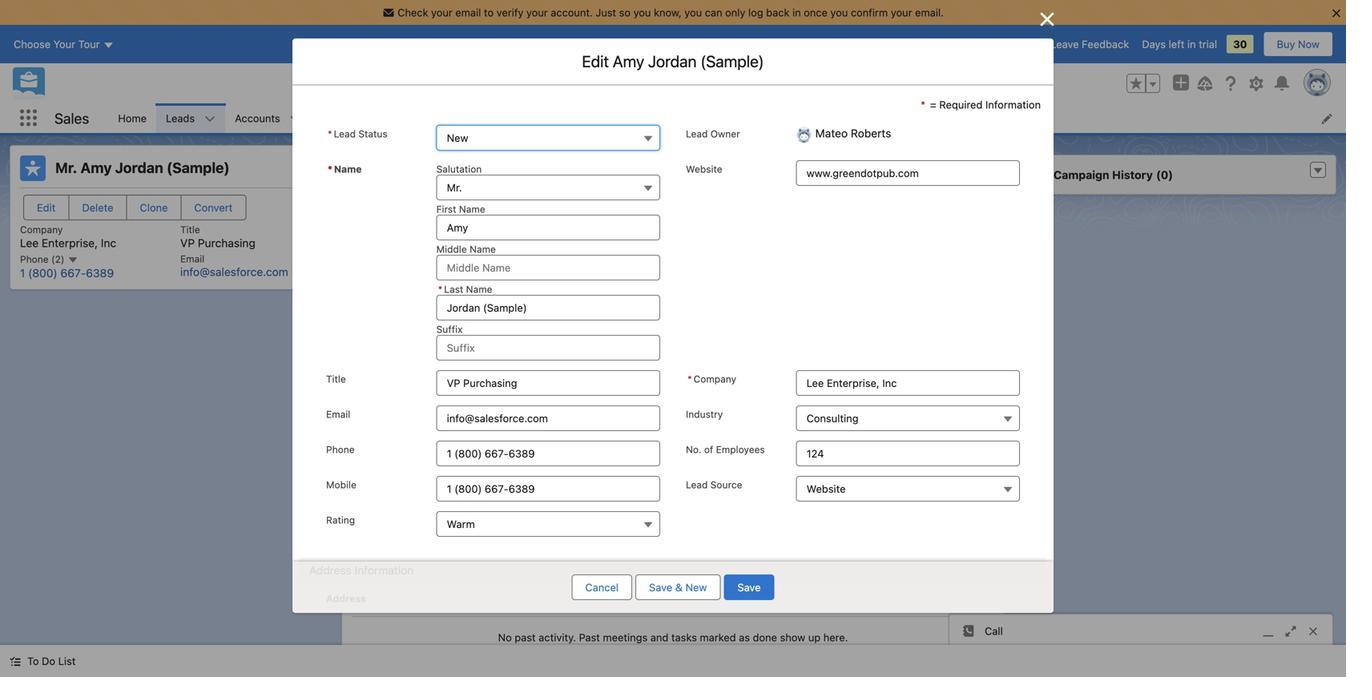 Task type: describe. For each thing, give the bounding box(es) containing it.
cancel
[[586, 582, 619, 594]]

to do list button
[[0, 645, 85, 677]]

call inside button
[[424, 456, 442, 468]]

just
[[596, 6, 617, 18]]

delete
[[82, 202, 113, 214]]

clone
[[140, 202, 168, 214]]

1 vertical spatial enterprise,
[[419, 253, 475, 266]]

new task button
[[484, 449, 583, 474]]

lead for lead owner
[[686, 128, 708, 139]]

1 horizontal spatial information
[[986, 99, 1041, 111]]

activity.
[[539, 632, 576, 644]]

title for title vp purchasing
[[180, 224, 200, 235]]

convert button
[[181, 195, 246, 220]]

leads link
[[156, 103, 205, 133]]

(sample) for mr. amy jordan (sample)
[[167, 159, 230, 176]]

Salutation button
[[437, 175, 661, 200]]

edit website image
[[636, 284, 647, 296]]

only
[[726, 6, 746, 18]]

3 all from the left
[[918, 482, 930, 494]]

check your email to verify your account. just so you know, you can only log back in once you confirm your email.
[[398, 6, 944, 18]]

name for * name
[[334, 164, 362, 175]]

log a call
[[394, 456, 442, 468]]

calendar link
[[501, 103, 564, 133]]

home
[[118, 112, 147, 124]]

forecasts link
[[585, 103, 652, 133]]

new for new event
[[651, 456, 672, 468]]

1 all from the left
[[802, 482, 814, 494]]

here.
[[824, 632, 849, 644]]

calendar list item
[[501, 103, 585, 133]]

done
[[753, 632, 778, 644]]

once
[[804, 6, 828, 18]]

account.
[[551, 6, 593, 18]]

First Name text field
[[437, 215, 661, 241]]

know,
[[654, 6, 682, 18]]

leads
[[166, 112, 195, 124]]

company lee enterprise, inc
[[20, 224, 116, 250]]

lead for lead source website
[[686, 479, 708, 491]]

trial
[[1199, 38, 1218, 50]]

filters:
[[766, 482, 799, 494]]

mr. inside salutation mr.
[[447, 182, 462, 194]]

1 (800) 667-6389 link
[[20, 267, 114, 280]]

search...
[[520, 77, 562, 89]]

Middle Name text field
[[437, 255, 661, 281]]

title for title
[[326, 374, 346, 385]]

suffix
[[437, 324, 463, 335]]

demo platform widgets (sample)
[[418, 570, 591, 583]]

dashboards
[[661, 112, 720, 124]]

Phone text field
[[437, 441, 661, 467]]

calendar
[[511, 112, 554, 124]]

new event button
[[611, 449, 716, 474]]

log a call button
[[355, 449, 456, 474]]

purchasing
[[198, 236, 256, 250]]

* for * = required information
[[921, 99, 926, 111]]

jordan for mr.
[[115, 159, 163, 176]]

company inside company lee enterprise, inc
[[20, 224, 63, 235]]

leave
[[1051, 38, 1079, 50]]

Industry button
[[797, 406, 1021, 431]]

amy for edit
[[613, 52, 645, 71]]

(sample) for edit amy jordan (sample)
[[701, 52, 765, 71]]

text default image
[[10, 656, 21, 667]]

phone
[[326, 444, 355, 455]]

leave feedback
[[1051, 38, 1130, 50]]

confirm
[[851, 6, 888, 18]]

check
[[398, 6, 428, 18]]

1 your from the left
[[431, 6, 453, 18]]

email.
[[916, 6, 944, 18]]

new event
[[651, 456, 702, 468]]

lead source website
[[686, 479, 846, 495]]

buy now
[[1278, 38, 1320, 50]]

back
[[767, 6, 790, 18]]

Mobile text field
[[437, 476, 661, 502]]

salutation mr.
[[437, 164, 482, 194]]

2 you from the left
[[685, 6, 702, 18]]

types
[[933, 482, 960, 494]]

industry
[[686, 409, 723, 420]]

required
[[940, 99, 983, 111]]

3 you from the left
[[831, 6, 848, 18]]

* last name
[[438, 284, 493, 295]]

delete button
[[68, 195, 127, 220]]

cancel button
[[572, 575, 633, 600]]

amy for mr.
[[81, 159, 112, 176]]

to
[[27, 655, 39, 667]]

list
[[58, 655, 76, 667]]

dashboards link
[[652, 103, 729, 133]]

campaign
[[1054, 168, 1110, 181]]

lead image
[[20, 156, 46, 181]]

Suffix text field
[[437, 335, 661, 361]]

(0)
[[1157, 168, 1174, 181]]

Rating button
[[437, 511, 661, 537]]

* company
[[688, 374, 737, 385]]

log
[[394, 456, 412, 468]]

1 • from the left
[[841, 482, 846, 494]]

Last Name text field
[[437, 295, 661, 321]]

history
[[1113, 168, 1154, 181]]

path options list box
[[387, 152, 995, 178]]

* for * lead status new
[[328, 128, 332, 139]]

www.greendotpub.com
[[397, 283, 517, 296]]

address for address information
[[309, 564, 352, 577]]

do
[[42, 655, 55, 667]]

platform
[[451, 570, 495, 583]]

email
[[456, 6, 481, 18]]

Website text field
[[797, 160, 1021, 186]]

=
[[930, 99, 937, 111]]

lee enterprise, inc
[[397, 253, 493, 266]]

middle name
[[437, 244, 496, 255]]

no. of employees
[[686, 444, 765, 455]]

jordan for edit
[[648, 52, 697, 71]]

(800)
[[28, 267, 57, 280]]

inc inside company lee enterprise, inc
[[101, 236, 116, 250]]

inverse image
[[1038, 10, 1057, 29]]

* for * name
[[328, 164, 333, 175]]

event
[[675, 456, 702, 468]]

new right &
[[686, 582, 707, 594]]

edit for edit amy jordan (sample)
[[582, 52, 609, 71]]

middle
[[437, 244, 467, 255]]

Lead Source button
[[797, 476, 1021, 502]]

address information
[[309, 564, 414, 577]]

verify
[[497, 6, 524, 18]]

owner
[[711, 128, 741, 139]]

opportunities
[[404, 112, 471, 124]]

1 (800) 667-6389
[[20, 267, 114, 280]]

a
[[415, 456, 421, 468]]

* for * last name
[[438, 284, 443, 295]]

to
[[484, 6, 494, 18]]

edit button
[[23, 195, 69, 220]]



Task type: locate. For each thing, give the bounding box(es) containing it.
in
[[793, 6, 801, 18], [1188, 38, 1197, 50]]

0 horizontal spatial company
[[20, 224, 63, 235]]

0 vertical spatial inc
[[101, 236, 116, 250]]

mr.
[[55, 159, 77, 176], [447, 182, 462, 194]]

company down edit button
[[20, 224, 63, 235]]

home link
[[108, 103, 156, 133]]

1 horizontal spatial call
[[985, 625, 1004, 637]]

2 vertical spatial edit
[[642, 224, 661, 235]]

website down lead owner
[[686, 164, 723, 175]]

your left email
[[431, 6, 453, 18]]

days
[[1143, 38, 1166, 50]]

new down opportunities
[[447, 132, 469, 144]]

1 vertical spatial address
[[326, 593, 366, 604]]

2 vertical spatial (sample)
[[544, 570, 591, 583]]

amy
[[613, 52, 645, 71], [81, 159, 112, 176]]

* up * name
[[328, 128, 332, 139]]

0 vertical spatial (sample)
[[701, 52, 765, 71]]

enterprise, inside company lee enterprise, inc
[[42, 236, 98, 250]]

title
[[180, 224, 200, 235], [326, 374, 346, 385]]

save & new button
[[636, 575, 721, 600]]

mr. down salutation
[[447, 182, 462, 194]]

(sample) up convert button
[[167, 159, 230, 176]]

source
[[711, 479, 743, 491]]

save for save
[[738, 582, 761, 594]]

0 horizontal spatial (sample)
[[167, 159, 230, 176]]

0 horizontal spatial edit
[[37, 202, 56, 214]]

enterprise, up 1 (800) 667-6389
[[42, 236, 98, 250]]

show
[[780, 632, 806, 644]]

1 vertical spatial edit
[[37, 202, 56, 214]]

0 horizontal spatial website
[[686, 164, 723, 175]]

opportunities link
[[395, 103, 480, 133]]

list containing home
[[108, 103, 1347, 133]]

email down vp on the left of page
[[180, 253, 205, 264]]

&
[[676, 582, 683, 594]]

1 horizontal spatial amy
[[613, 52, 645, 71]]

company up the industry
[[694, 374, 737, 385]]

* name
[[328, 164, 362, 175]]

group
[[1127, 74, 1161, 93]]

you left can
[[685, 6, 702, 18]]

6389
[[86, 267, 114, 280]]

address down address information
[[326, 593, 366, 604]]

no.
[[686, 444, 702, 455]]

25
[[955, 574, 968, 585]]

1
[[20, 267, 25, 280]]

call
[[424, 456, 442, 468], [985, 625, 1004, 637]]

1 horizontal spatial mr.
[[447, 182, 462, 194]]

and
[[651, 632, 669, 644]]

jordan up clone button
[[115, 159, 163, 176]]

•
[[841, 482, 846, 494], [910, 482, 915, 494]]

1 horizontal spatial company
[[694, 374, 737, 385]]

your left email.
[[891, 6, 913, 18]]

name for middle name
[[470, 244, 496, 255]]

1 vertical spatial in
[[1188, 38, 1197, 50]]

0 horizontal spatial all
[[802, 482, 814, 494]]

filters: all time • all activities • all types
[[766, 482, 960, 494]]

email up phone
[[326, 409, 351, 420]]

0 vertical spatial title
[[180, 224, 200, 235]]

1 horizontal spatial title
[[326, 374, 346, 385]]

jordan up 'search...' button
[[648, 52, 697, 71]]

www.greendotpub.com link
[[397, 283, 517, 296]]

1 horizontal spatial jordan
[[648, 52, 697, 71]]

0 horizontal spatial email
[[180, 253, 205, 264]]

all left time at right bottom
[[802, 482, 814, 494]]

1 horizontal spatial consulting
[[807, 412, 859, 425]]

lee left middle
[[397, 253, 416, 266]]

0 horizontal spatial jordan
[[115, 159, 163, 176]]

lee up '1' on the top left of the page
[[20, 236, 39, 250]]

title vp purchasing
[[180, 224, 256, 250]]

0 vertical spatial jordan
[[648, 52, 697, 71]]

address
[[309, 564, 352, 577], [326, 593, 366, 604]]

1 vertical spatial mr.
[[447, 182, 462, 194]]

lead left status on the left
[[334, 128, 356, 139]]

0 vertical spatial information
[[986, 99, 1041, 111]]

lead inside lead source website
[[686, 479, 708, 491]]

lead
[[334, 128, 356, 139], [686, 128, 708, 139], [686, 479, 708, 491]]

mr. amy jordan (sample)
[[55, 159, 230, 176]]

0 vertical spatial lee
[[20, 236, 39, 250]]

inc right middle
[[478, 253, 493, 266]]

consulting down the last at the left of page
[[397, 312, 453, 326]]

No. of Employees text field
[[797, 441, 1021, 467]]

1 vertical spatial call
[[985, 625, 1004, 637]]

1 horizontal spatial you
[[685, 6, 702, 18]]

up
[[809, 632, 821, 644]]

0 horizontal spatial your
[[431, 6, 453, 18]]

can
[[705, 6, 723, 18]]

0 horizontal spatial inc
[[101, 236, 116, 250]]

left
[[1169, 38, 1185, 50]]

2 horizontal spatial edit
[[642, 224, 661, 235]]

edit up edit website image on the left top
[[642, 224, 661, 235]]

title inside title vp purchasing
[[180, 224, 200, 235]]

all left types
[[918, 482, 930, 494]]

* for * company
[[688, 374, 692, 385]]

consulting inside industry consulting
[[807, 412, 859, 425]]

1 horizontal spatial all
[[849, 482, 861, 494]]

all right time at right bottom
[[849, 482, 861, 494]]

consulting
[[397, 312, 453, 326], [807, 412, 859, 425]]

2 • from the left
[[910, 482, 915, 494]]

name right the last at the left of page
[[466, 284, 493, 295]]

0 vertical spatial website
[[686, 164, 723, 175]]

company
[[20, 224, 63, 235], [694, 374, 737, 385]]

lead inside * lead status new
[[334, 128, 356, 139]]

1 vertical spatial inc
[[478, 253, 493, 266]]

0 vertical spatial enterprise,
[[42, 236, 98, 250]]

demo platform widgets (sample) link
[[418, 570, 591, 583]]

1 you from the left
[[634, 6, 651, 18]]

you right once
[[831, 6, 848, 18]]

accounts link
[[225, 103, 290, 133]]

leads list item
[[156, 103, 225, 133]]

no
[[498, 632, 512, 644]]

feedback
[[1082, 38, 1130, 50]]

past
[[579, 632, 600, 644]]

website right filters:
[[807, 483, 846, 495]]

employees
[[716, 444, 765, 455]]

1 horizontal spatial lee
[[397, 253, 416, 266]]

1 horizontal spatial email
[[326, 409, 351, 420]]

* left the last at the left of page
[[438, 284, 443, 295]]

0 horizontal spatial mr.
[[55, 159, 77, 176]]

inc
[[101, 236, 116, 250], [478, 253, 493, 266]]

your right verify at the left top of the page
[[527, 6, 548, 18]]

* up the industry
[[688, 374, 692, 385]]

so
[[619, 6, 631, 18]]

new for new task
[[523, 456, 545, 468]]

None text field
[[797, 370, 1021, 396]]

new left event
[[651, 456, 672, 468]]

0 vertical spatial mr.
[[55, 159, 77, 176]]

1 vertical spatial lee
[[397, 253, 416, 266]]

first
[[437, 204, 457, 215]]

new for new
[[427, 198, 450, 210]]

0 vertical spatial call
[[424, 456, 442, 468]]

0 horizontal spatial amy
[[81, 159, 112, 176]]

first name
[[437, 204, 486, 215]]

1 horizontal spatial inc
[[478, 253, 493, 266]]

1 horizontal spatial save
[[738, 582, 761, 594]]

to do list
[[27, 655, 76, 667]]

task
[[548, 456, 570, 468]]

lee
[[20, 236, 39, 250], [397, 253, 416, 266]]

• right activities
[[910, 482, 915, 494]]

1 vertical spatial information
[[355, 564, 414, 577]]

title up phone
[[326, 374, 346, 385]]

address for address
[[326, 593, 366, 604]]

email for email info@salesforce.com
[[180, 253, 205, 264]]

* down * lead status new
[[328, 164, 333, 175]]

text default image
[[1313, 165, 1324, 176]]

2 horizontal spatial all
[[918, 482, 930, 494]]

Lead Status, New button
[[437, 125, 661, 151]]

2 your from the left
[[527, 6, 548, 18]]

email for email
[[326, 409, 351, 420]]

log
[[749, 6, 764, 18]]

edit inside button
[[37, 202, 56, 214]]

convert
[[194, 202, 233, 214]]

new down salutation mr.
[[427, 198, 450, 210]]

lead down event
[[686, 479, 708, 491]]

no past activity. past meetings and tasks marked as done show up here.
[[498, 632, 849, 644]]

demo
[[418, 570, 448, 583]]

you
[[634, 6, 651, 18], [685, 6, 702, 18], [831, 6, 848, 18]]

email inside email info@salesforce.com
[[180, 253, 205, 264]]

0 horizontal spatial you
[[634, 6, 651, 18]]

save for save & new
[[649, 582, 673, 594]]

0 vertical spatial in
[[793, 6, 801, 18]]

0 vertical spatial email
[[180, 253, 205, 264]]

amy up delete button
[[81, 159, 112, 176]]

time
[[817, 482, 838, 494]]

accounts list item
[[225, 103, 311, 133]]

0 horizontal spatial call
[[424, 456, 442, 468]]

name right middle
[[470, 244, 496, 255]]

opportunities list item
[[395, 103, 501, 133]]

save left &
[[649, 582, 673, 594]]

task image
[[368, 570, 387, 589]]

1 horizontal spatial (sample)
[[544, 570, 591, 583]]

new left task
[[523, 456, 545, 468]]

0 horizontal spatial lee
[[20, 236, 39, 250]]

title up vp on the left of page
[[180, 224, 200, 235]]

0 horizontal spatial save
[[649, 582, 673, 594]]

lee inside company lee enterprise, inc
[[20, 236, 39, 250]]

1 horizontal spatial in
[[1188, 38, 1197, 50]]

warm
[[447, 518, 475, 530]]

1 horizontal spatial enterprise,
[[419, 253, 475, 266]]

1 horizontal spatial •
[[910, 482, 915, 494]]

oct
[[935, 574, 953, 585]]

(sample) for demo platform widgets (sample)
[[544, 570, 591, 583]]

2 horizontal spatial you
[[831, 6, 848, 18]]

name for first name
[[459, 204, 486, 215]]

edit up company lee enterprise, inc
[[37, 202, 56, 214]]

mobile
[[326, 479, 357, 491]]

information left demo
[[355, 564, 414, 577]]

1 horizontal spatial edit
[[582, 52, 609, 71]]

campaign history (0)
[[1054, 168, 1174, 181]]

salutation
[[437, 164, 482, 175]]

in right back
[[793, 6, 801, 18]]

0 horizontal spatial enterprise,
[[42, 236, 98, 250]]

* inside * lead status new
[[328, 128, 332, 139]]

in right left
[[1188, 38, 1197, 50]]

2 horizontal spatial your
[[891, 6, 913, 18]]

1 vertical spatial company
[[694, 374, 737, 385]]

new inside * lead status new
[[447, 132, 469, 144]]

1 vertical spatial jordan
[[115, 159, 163, 176]]

accounts
[[235, 112, 280, 124]]

rating warm
[[326, 515, 475, 530]]

you right so
[[634, 6, 651, 18]]

2 all from the left
[[849, 482, 861, 494]]

name right first
[[459, 204, 486, 215]]

enterprise,
[[42, 236, 98, 250], [419, 253, 475, 266]]

Email text field
[[437, 406, 661, 431]]

enterprise, up the last at the left of page
[[419, 253, 475, 266]]

0 vertical spatial edit
[[582, 52, 609, 71]]

save button
[[724, 575, 775, 600]]

list
[[108, 103, 1347, 133]]

mr. right the lead image
[[55, 159, 77, 176]]

search... button
[[488, 71, 809, 96]]

1 vertical spatial website
[[807, 483, 846, 495]]

(sample)
[[701, 52, 765, 71], [167, 159, 230, 176], [544, 570, 591, 583]]

1 save from the left
[[649, 582, 673, 594]]

dashboards list item
[[652, 103, 750, 133]]

0 horizontal spatial information
[[355, 564, 414, 577]]

0 horizontal spatial in
[[793, 6, 801, 18]]

2 horizontal spatial (sample)
[[701, 52, 765, 71]]

1 vertical spatial title
[[326, 374, 346, 385]]

edit for edit button
[[37, 202, 56, 214]]

1 vertical spatial email
[[326, 409, 351, 420]]

consulting up time at right bottom
[[807, 412, 859, 425]]

inc up '6389'
[[101, 236, 116, 250]]

vp
[[180, 236, 195, 250]]

Title text field
[[437, 370, 661, 396]]

amy up 'search...' button
[[613, 52, 645, 71]]

0 vertical spatial consulting
[[397, 312, 453, 326]]

edit amy jordan (sample)
[[582, 52, 765, 71]]

1 horizontal spatial website
[[807, 483, 846, 495]]

1 vertical spatial (sample)
[[167, 159, 230, 176]]

address left task image
[[309, 564, 352, 577]]

(sample) right widgets
[[544, 570, 591, 583]]

email info@salesforce.com
[[180, 253, 288, 279]]

edit down just
[[582, 52, 609, 71]]

3 your from the left
[[891, 6, 913, 18]]

1 vertical spatial consulting
[[807, 412, 859, 425]]

lead down dashboards
[[686, 128, 708, 139]]

(sample) down only
[[701, 52, 765, 71]]

clone button
[[126, 195, 182, 220]]

days left in trial
[[1143, 38, 1218, 50]]

0 horizontal spatial title
[[180, 224, 200, 235]]

0 horizontal spatial consulting
[[397, 312, 453, 326]]

0 horizontal spatial •
[[841, 482, 846, 494]]

lead owner
[[686, 128, 741, 139]]

0 vertical spatial amy
[[613, 52, 645, 71]]

* left =
[[921, 99, 926, 111]]

save up as
[[738, 582, 761, 594]]

information right required
[[986, 99, 1041, 111]]

jordan
[[648, 52, 697, 71], [115, 159, 163, 176]]

save
[[649, 582, 673, 594], [738, 582, 761, 594]]

• right time at right bottom
[[841, 482, 846, 494]]

2 save from the left
[[738, 582, 761, 594]]

0 vertical spatial company
[[20, 224, 63, 235]]

past
[[515, 632, 536, 644]]

0 vertical spatial address
[[309, 564, 352, 577]]

website inside lead source website
[[807, 483, 846, 495]]

1 vertical spatial amy
[[81, 159, 112, 176]]

name down status on the left
[[334, 164, 362, 175]]

1 horizontal spatial your
[[527, 6, 548, 18]]

* = required information
[[921, 99, 1041, 111]]



Task type: vqa. For each thing, say whether or not it's contained in the screenshot.
Forecasts
yes



